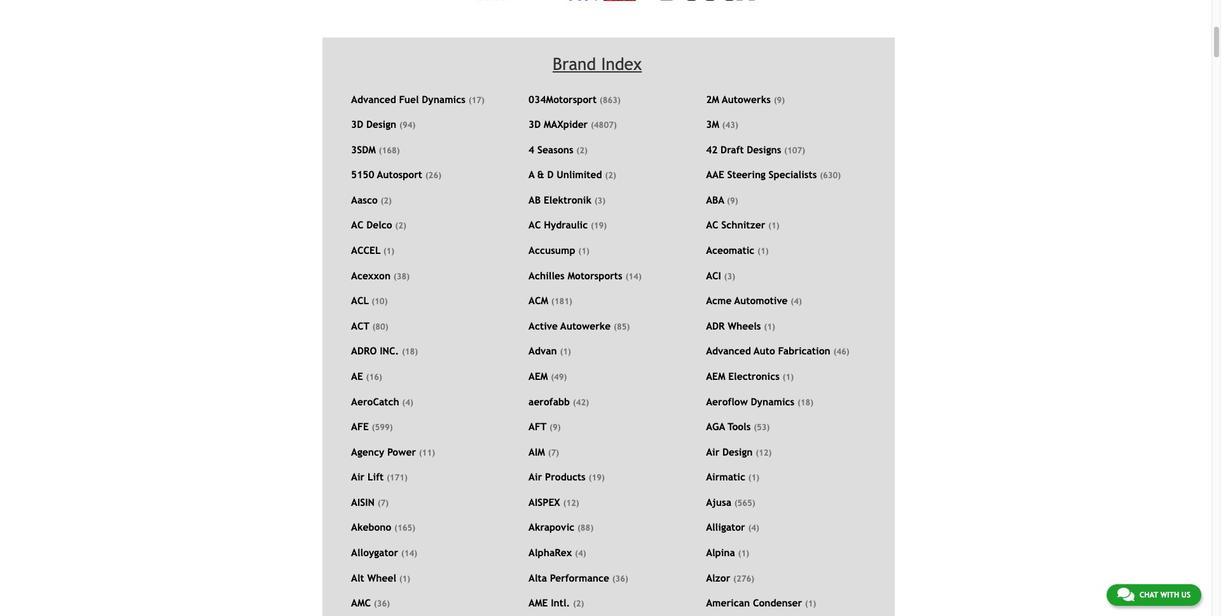 Task type: locate. For each thing, give the bounding box(es) containing it.
automotive
[[735, 295, 788, 306]]

42 draft designs (107)
[[706, 144, 806, 155]]

achilles
[[529, 270, 565, 281]]

(2) inside 4 seasons (2)
[[577, 146, 588, 155]]

aem for aem electronics
[[706, 370, 726, 382]]

acme automotive (4)
[[706, 295, 802, 306]]

airmatic
[[706, 471, 746, 483]]

(18) right inc.
[[402, 347, 418, 357]]

(1) right the schnitzer
[[769, 221, 780, 231]]

2 vertical spatial (9)
[[550, 423, 561, 432]]

(4) up the performance
[[575, 549, 586, 558]]

dynamics up (53)
[[751, 396, 795, 407]]

aem left (49)
[[529, 370, 548, 382]]

design up 3sdm (168)
[[367, 118, 397, 130]]

aga tools (53)
[[706, 421, 770, 432]]

(2) right "delco"
[[395, 221, 407, 231]]

aft (9)
[[529, 421, 561, 432]]

(38)
[[394, 271, 410, 281]]

aga
[[706, 421, 725, 432]]

(1) up achilles motorsports (14)
[[579, 246, 590, 256]]

0 horizontal spatial dynamics
[[422, 93, 466, 105]]

0 vertical spatial design
[[367, 118, 397, 130]]

2 ac from the left
[[529, 219, 541, 231]]

(49)
[[551, 372, 567, 382]]

(18) for aeroflow dynamics
[[798, 397, 814, 407]]

1 horizontal spatial (36)
[[613, 574, 629, 583]]

accel
[[351, 244, 381, 256]]

2m
[[706, 93, 720, 105]]

2 3d from the left
[[529, 118, 541, 130]]

aci
[[706, 270, 722, 281]]

autosport
[[377, 169, 423, 180]]

0 horizontal spatial (7)
[[378, 498, 389, 508]]

1 vertical spatial design
[[723, 446, 753, 457]]

(1) up auto
[[764, 322, 776, 331]]

aeroflow
[[706, 396, 748, 407]]

air lift (171)
[[351, 471, 408, 483]]

alzor (276)
[[706, 572, 755, 583]]

1 vertical spatial (3)
[[725, 271, 736, 281]]

advanced down adr wheels (1) at the right
[[706, 345, 751, 357]]

air down "aga"
[[706, 446, 720, 457]]

(36) right the performance
[[613, 574, 629, 583]]

(3) right elektronik
[[595, 196, 606, 205]]

agency
[[351, 446, 385, 457]]

ae (16)
[[351, 370, 382, 382]]

3d up 3sdm
[[351, 118, 364, 130]]

(2) inside ac delco (2)
[[395, 221, 407, 231]]

2 horizontal spatial (9)
[[774, 95, 785, 105]]

0 horizontal spatial (9)
[[550, 423, 561, 432]]

(4) for alligator
[[749, 523, 760, 533]]

(4) inside acme automotive (4)
[[791, 297, 802, 306]]

(2) inside a & d unlimited (2)
[[605, 171, 617, 180]]

(36) inside alta performance (36)
[[613, 574, 629, 583]]

(19) right products
[[589, 473, 605, 483]]

aceomatic
[[706, 244, 755, 256]]

1 horizontal spatial 3d
[[529, 118, 541, 130]]

2 horizontal spatial air
[[706, 446, 720, 457]]

(4) for aerocatch
[[402, 397, 414, 407]]

1 horizontal spatial ac
[[529, 219, 541, 231]]

0 vertical spatial (14)
[[626, 271, 642, 281]]

1 horizontal spatial advanced
[[706, 345, 751, 357]]

aba
[[706, 194, 725, 205]]

(80)
[[373, 322, 389, 331]]

0 horizontal spatial design
[[367, 118, 397, 130]]

(2) right aasco
[[381, 196, 392, 205]]

ab elektronik (3)
[[529, 194, 606, 205]]

(4) right aerocatch at the bottom left
[[402, 397, 414, 407]]

1 horizontal spatial design
[[723, 446, 753, 457]]

(1) inside advan (1)
[[560, 347, 571, 357]]

(2) inside ame intl. (2)
[[573, 599, 584, 608]]

(1) right accel
[[384, 246, 395, 256]]

1 vertical spatial advanced
[[706, 345, 751, 357]]

adr
[[706, 320, 725, 331]]

0 horizontal spatial (3)
[[595, 196, 606, 205]]

1 horizontal spatial (3)
[[725, 271, 736, 281]]

(18) down the fabrication
[[798, 397, 814, 407]]

(2) right unlimited
[[605, 171, 617, 180]]

(1) right condenser
[[806, 599, 817, 608]]

1 horizontal spatial (14)
[[626, 271, 642, 281]]

1 vertical spatial (19)
[[589, 473, 605, 483]]

advanced up 3d design (94)
[[351, 93, 396, 105]]

air down aim
[[529, 471, 542, 483]]

(1) inside accel (1)
[[384, 246, 395, 256]]

0 horizontal spatial advanced
[[351, 93, 396, 105]]

(9) right the autowerks
[[774, 95, 785, 105]]

(4) inside alligator (4)
[[749, 523, 760, 533]]

0 vertical spatial (19)
[[591, 221, 607, 231]]

1 horizontal spatial (9)
[[727, 196, 739, 205]]

(1) inside alt wheel (1)
[[399, 574, 411, 583]]

(2) for 4 seasons
[[577, 146, 588, 155]]

amc (36)
[[351, 597, 390, 608]]

(19) inside air products (19)
[[589, 473, 605, 483]]

chat
[[1140, 591, 1159, 599]]

2 aem from the left
[[706, 370, 726, 382]]

akebono (165)
[[351, 521, 416, 533]]

0 vertical spatial (7)
[[548, 448, 559, 457]]

(1) inside airmatic (1)
[[749, 473, 760, 483]]

(14)
[[626, 271, 642, 281], [401, 549, 418, 558]]

1 vertical spatial (36)
[[374, 599, 390, 608]]

(1) inside american condenser (1)
[[806, 599, 817, 608]]

1 horizontal spatial (12)
[[756, 448, 772, 457]]

3d maxpider (4807)
[[529, 118, 617, 130]]

(1) right advan
[[560, 347, 571, 357]]

(1) down the advanced auto fabrication (46) at the right bottom of the page
[[783, 372, 794, 382]]

0 horizontal spatial (14)
[[401, 549, 418, 558]]

air design (12)
[[706, 446, 772, 457]]

act
[[351, 320, 370, 331]]

ac left "delco"
[[351, 219, 364, 231]]

0 horizontal spatial 3d
[[351, 118, 364, 130]]

aem up aeroflow
[[706, 370, 726, 382]]

(7) right aisin
[[378, 498, 389, 508]]

air products (19)
[[529, 471, 605, 483]]

power
[[388, 446, 416, 457]]

3m (43)
[[706, 118, 739, 130]]

(36) right amc
[[374, 599, 390, 608]]

(7) inside aim (7)
[[548, 448, 559, 457]]

1 3d from the left
[[351, 118, 364, 130]]

(1) right "wheel"
[[399, 574, 411, 583]]

3d for 3d design
[[351, 118, 364, 130]]

1 horizontal spatial (18)
[[798, 397, 814, 407]]

motorsports
[[568, 270, 623, 281]]

(12) down (53)
[[756, 448, 772, 457]]

0 horizontal spatial ac
[[351, 219, 364, 231]]

1 vertical spatial (18)
[[798, 397, 814, 407]]

active autowerke (85)
[[529, 320, 630, 331]]

0 vertical spatial (9)
[[774, 95, 785, 105]]

3 ac from the left
[[706, 219, 719, 231]]

ac delco (2)
[[351, 219, 407, 231]]

(7) inside 'aisin (7)'
[[378, 498, 389, 508]]

(1) up the (565)
[[749, 473, 760, 483]]

(36) inside amc (36)
[[374, 599, 390, 608]]

0 horizontal spatial air
[[351, 471, 365, 483]]

(9) inside aba (9)
[[727, 196, 739, 205]]

aerocatch
[[351, 396, 399, 407]]

(2) inside aasco (2)
[[381, 196, 392, 205]]

(19) inside ac hydraulic (19)
[[591, 221, 607, 231]]

ame
[[529, 597, 548, 608]]

0 horizontal spatial (18)
[[402, 347, 418, 357]]

ac down aba
[[706, 219, 719, 231]]

3sdm (168)
[[351, 144, 400, 155]]

(9) right aft
[[550, 423, 561, 432]]

advanced for advanced auto fabrication
[[706, 345, 751, 357]]

(4) for alpharex
[[575, 549, 586, 558]]

(2) for ac delco
[[395, 221, 407, 231]]

air
[[706, 446, 720, 457], [351, 471, 365, 483], [529, 471, 542, 483]]

0 vertical spatial (3)
[[595, 196, 606, 205]]

(14) down (165)
[[401, 549, 418, 558]]

5150 autosport (26)
[[351, 169, 442, 180]]

(9)
[[774, 95, 785, 105], [727, 196, 739, 205], [550, 423, 561, 432]]

0 vertical spatial (36)
[[613, 574, 629, 583]]

1 horizontal spatial dynamics
[[751, 396, 795, 407]]

adr wheels (1)
[[706, 320, 776, 331]]

(4807)
[[591, 120, 617, 130]]

1 vertical spatial (7)
[[378, 498, 389, 508]]

0 horizontal spatial (36)
[[374, 599, 390, 608]]

(7)
[[548, 448, 559, 457], [378, 498, 389, 508]]

0 horizontal spatial (12)
[[563, 498, 580, 508]]

(4) inside aerocatch (4)
[[402, 397, 414, 407]]

0 vertical spatial advanced
[[351, 93, 396, 105]]

(14) inside alloygator (14)
[[401, 549, 418, 558]]

(1) down the schnitzer
[[758, 246, 769, 256]]

(4) right automotive
[[791, 297, 802, 306]]

0 horizontal spatial aem
[[529, 370, 548, 382]]

(85)
[[614, 322, 630, 331]]

aci (3)
[[706, 270, 736, 281]]

(9) inside 2m autowerks (9)
[[774, 95, 785, 105]]

(2) for ame intl.
[[573, 599, 584, 608]]

1 horizontal spatial air
[[529, 471, 542, 483]]

(165)
[[395, 523, 416, 533]]

(1) right alpina
[[739, 549, 750, 558]]

(18) inside aeroflow dynamics (18)
[[798, 397, 814, 407]]

aem for aem
[[529, 370, 548, 382]]

3d up the 4
[[529, 118, 541, 130]]

agency power (11)
[[351, 446, 435, 457]]

(12) up akrapovic (88) on the bottom of the page
[[563, 498, 580, 508]]

(168)
[[379, 146, 400, 155]]

1 vertical spatial (9)
[[727, 196, 739, 205]]

(3) right aci
[[725, 271, 736, 281]]

(4) down the (565)
[[749, 523, 760, 533]]

lift
[[368, 471, 384, 483]]

(2) right intl. at the left of page
[[573, 599, 584, 608]]

(7) for aisin
[[378, 498, 389, 508]]

(14) right motorsports
[[626, 271, 642, 281]]

aae steering specialists (630)
[[706, 169, 841, 180]]

a & d unlimited (2)
[[529, 169, 617, 180]]

akrapovic
[[529, 521, 575, 533]]

(599)
[[372, 423, 393, 432]]

(18)
[[402, 347, 418, 357], [798, 397, 814, 407]]

(19)
[[591, 221, 607, 231], [589, 473, 605, 483]]

1 aem from the left
[[529, 370, 548, 382]]

brand
[[553, 54, 596, 74]]

(7) right aim
[[548, 448, 559, 457]]

alligator
[[706, 521, 746, 533]]

design down "aga tools (53)"
[[723, 446, 753, 457]]

ac for ac hydraulic
[[529, 219, 541, 231]]

wheels
[[728, 320, 761, 331]]

air for air lift
[[351, 471, 365, 483]]

air left lift
[[351, 471, 365, 483]]

(1) inside ac schnitzer (1)
[[769, 221, 780, 231]]

ac down ab
[[529, 219, 541, 231]]

42
[[706, 144, 718, 155]]

0 vertical spatial (18)
[[402, 347, 418, 357]]

0 vertical spatial (12)
[[756, 448, 772, 457]]

amc
[[351, 597, 371, 608]]

acexxon
[[351, 270, 391, 281]]

2 horizontal spatial ac
[[706, 219, 719, 231]]

(9) inside aft (9)
[[550, 423, 561, 432]]

3d
[[351, 118, 364, 130], [529, 118, 541, 130]]

1 ac from the left
[[351, 219, 364, 231]]

1 vertical spatial (12)
[[563, 498, 580, 508]]

adro inc. (18)
[[351, 345, 418, 357]]

(9) right aba
[[727, 196, 739, 205]]

(4) inside alpharex (4)
[[575, 549, 586, 558]]

1 horizontal spatial (7)
[[548, 448, 559, 457]]

(18) inside adro inc. (18)
[[402, 347, 418, 357]]

advan (1)
[[529, 345, 571, 357]]

(2) up unlimited
[[577, 146, 588, 155]]

alt
[[351, 572, 364, 583]]

steering
[[728, 169, 766, 180]]

1 vertical spatial dynamics
[[751, 396, 795, 407]]

(19) right hydraulic
[[591, 221, 607, 231]]

ac schnitzer (1)
[[706, 219, 780, 231]]

1 horizontal spatial aem
[[706, 370, 726, 382]]

1 vertical spatial (14)
[[401, 549, 418, 558]]

dynamics left (17)
[[422, 93, 466, 105]]

4 seasons (2)
[[529, 144, 588, 155]]



Task type: vqa. For each thing, say whether or not it's contained in the screenshot.


Task type: describe. For each thing, give the bounding box(es) containing it.
aae
[[706, 169, 725, 180]]

air for air products
[[529, 471, 542, 483]]

acm
[[529, 295, 549, 306]]

3d design (94)
[[351, 118, 416, 130]]

aasco (2)
[[351, 194, 392, 205]]

aerofabb (42)
[[529, 396, 589, 407]]

advanced for advanced fuel dynamics
[[351, 93, 396, 105]]

draft
[[721, 144, 744, 155]]

(1) inside adr wheels (1)
[[764, 322, 776, 331]]

acm (181)
[[529, 295, 573, 306]]

alpina (1)
[[706, 547, 750, 558]]

(1) inside aem electronics (1)
[[783, 372, 794, 382]]

american condenser (1)
[[706, 597, 817, 608]]

(12) inside aispex (12)
[[563, 498, 580, 508]]

elektronik
[[544, 194, 592, 205]]

(1) inside aceomatic (1)
[[758, 246, 769, 256]]

designs
[[747, 144, 782, 155]]

(1) inside alpina (1)
[[739, 549, 750, 558]]

(107)
[[785, 146, 806, 155]]

034motorsport
[[529, 93, 597, 105]]

ajusa
[[706, 496, 732, 508]]

alta performance (36)
[[529, 572, 629, 583]]

(9) for aft
[[550, 423, 561, 432]]

3sdm
[[351, 144, 376, 155]]

alta
[[529, 572, 547, 583]]

performance
[[550, 572, 610, 583]]

(11)
[[419, 448, 435, 457]]

seasons
[[538, 144, 574, 155]]

alpina
[[706, 547, 736, 558]]

(1) inside accusump (1)
[[579, 246, 590, 256]]

fuel
[[399, 93, 419, 105]]

us
[[1182, 591, 1191, 599]]

acexxon (38)
[[351, 270, 410, 281]]

aim
[[529, 446, 545, 457]]

(630)
[[820, 171, 841, 180]]

(12) inside "air design (12)"
[[756, 448, 772, 457]]

(3) inside ab elektronik (3)
[[595, 196, 606, 205]]

(19) for ac hydraulic
[[591, 221, 607, 231]]

aceomatic (1)
[[706, 244, 769, 256]]

ajusa (565)
[[706, 496, 756, 508]]

design for air
[[723, 446, 753, 457]]

&
[[538, 169, 545, 180]]

genuine%20bmw logo image
[[466, 0, 525, 1]]

2m autowerks (9)
[[706, 93, 785, 105]]

active
[[529, 320, 558, 331]]

acl (10)
[[351, 295, 388, 306]]

d
[[548, 169, 554, 180]]

aasco
[[351, 194, 378, 205]]

(565)
[[735, 498, 756, 508]]

aim (7)
[[529, 446, 559, 457]]

(88)
[[578, 523, 594, 533]]

accusump
[[529, 244, 576, 256]]

aerocatch (4)
[[351, 396, 414, 407]]

ac for ac schnitzer
[[706, 219, 719, 231]]

3d for 3d maxpider
[[529, 118, 541, 130]]

(19) for air products
[[589, 473, 605, 483]]

genuine%20volkswagen%20audi logo image
[[564, 0, 639, 1]]

0 vertical spatial dynamics
[[422, 93, 466, 105]]

5150
[[351, 169, 375, 180]]

(42)
[[573, 397, 589, 407]]

ae
[[351, 370, 363, 382]]

ac hydraulic (19)
[[529, 219, 607, 231]]

(3) inside aci (3)
[[725, 271, 736, 281]]

auto
[[754, 345, 776, 357]]

brand index
[[553, 54, 642, 74]]

aispex
[[529, 496, 560, 508]]

electronics
[[729, 370, 780, 382]]

akebono
[[351, 521, 392, 533]]

(94)
[[400, 120, 416, 130]]

(53)
[[754, 423, 770, 432]]

afe (599)
[[351, 421, 393, 432]]

intl.
[[551, 597, 570, 608]]

acl
[[351, 295, 369, 306]]

adro
[[351, 345, 377, 357]]

(7) for aim
[[548, 448, 559, 457]]

(18) for adro inc.
[[402, 347, 418, 357]]

tools
[[728, 421, 751, 432]]

aeroflow dynamics (18)
[[706, 396, 814, 407]]

schnitzer
[[722, 219, 766, 231]]

aispex (12)
[[529, 496, 580, 508]]

akrapovic (88)
[[529, 521, 594, 533]]

wheel
[[367, 572, 396, 583]]

(9) for aba
[[727, 196, 739, 205]]

comments image
[[1118, 587, 1135, 602]]

(46)
[[834, 347, 850, 357]]

alloygator (14)
[[351, 547, 418, 558]]

(171)
[[387, 473, 408, 483]]

with
[[1161, 591, 1180, 599]]

act (80)
[[351, 320, 389, 331]]

autowerks
[[722, 93, 771, 105]]

air for air design
[[706, 446, 720, 457]]

(181)
[[552, 297, 573, 306]]

alzor
[[706, 572, 731, 583]]

ac for ac delco
[[351, 219, 364, 231]]

condenser
[[753, 597, 803, 608]]

design for 3d
[[367, 118, 397, 130]]

(26)
[[426, 171, 442, 180]]

alpharex
[[529, 547, 572, 558]]

(14) inside achilles motorsports (14)
[[626, 271, 642, 281]]

alpharex (4)
[[529, 547, 586, 558]]

index
[[601, 54, 642, 74]]

chat with us link
[[1107, 584, 1202, 606]]

aem (49)
[[529, 370, 567, 382]]

achilles motorsports (14)
[[529, 270, 642, 281]]

aisin (7)
[[351, 496, 389, 508]]

accusump (1)
[[529, 244, 590, 256]]



